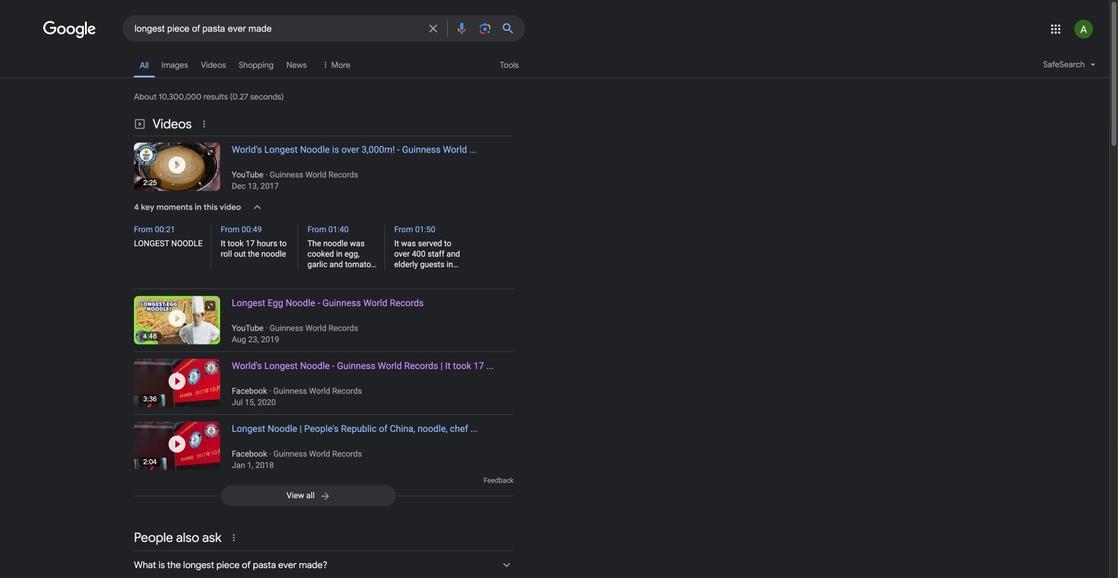 Task type: vqa. For each thing, say whether or not it's contained in the screenshot.
middle "Rawlins"
no



Task type: describe. For each thing, give the bounding box(es) containing it.
1 heading from the top
[[220, 143, 514, 191]]

Search text field
[[135, 22, 419, 37]]



Task type: locate. For each thing, give the bounding box(es) containing it.
search by voice image
[[455, 22, 469, 36]]

heading
[[220, 143, 514, 191], [220, 296, 514, 344], [220, 359, 514, 407], [220, 422, 514, 470]]

4 heading from the top
[[220, 422, 514, 470]]

navigation
[[0, 51, 1109, 84]]

google image
[[43, 21, 97, 38]]

None search field
[[0, 15, 525, 42]]

2 heading from the top
[[220, 296, 514, 344]]

3 heading from the top
[[220, 359, 514, 407]]

search by image image
[[478, 22, 492, 36]]



